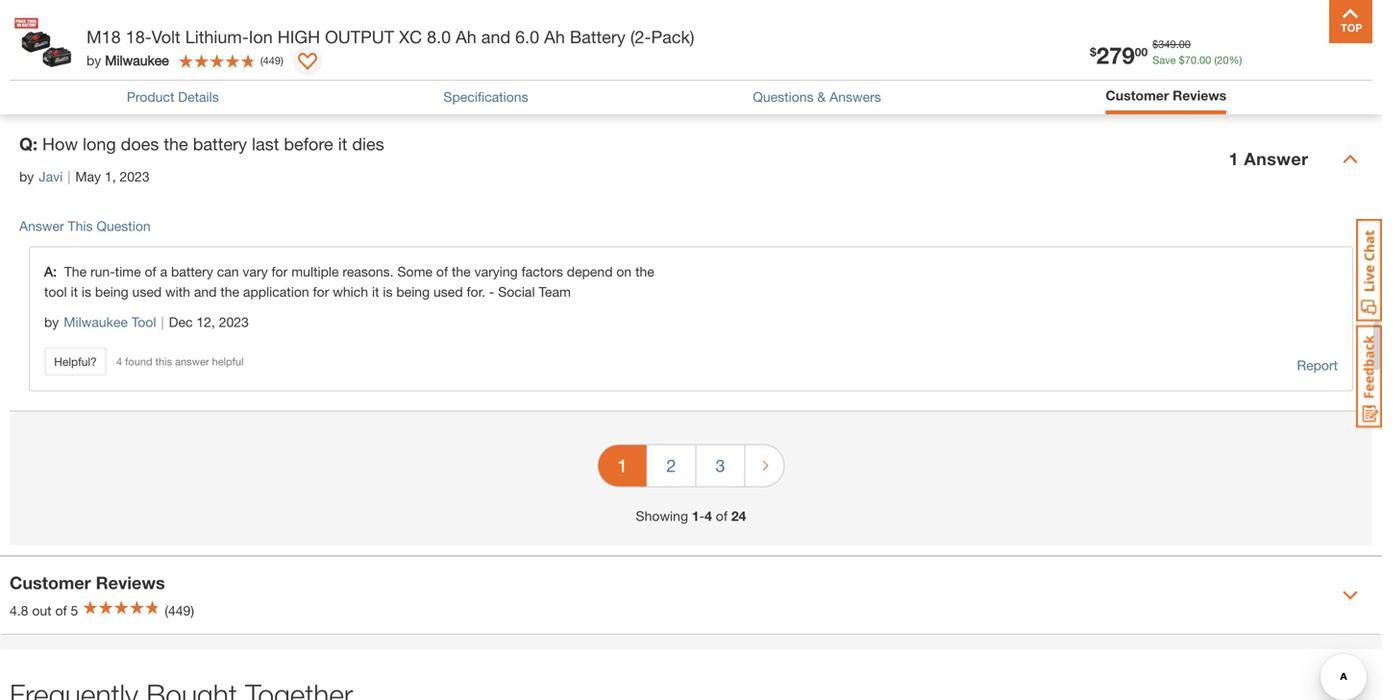 Task type: describe. For each thing, give the bounding box(es) containing it.
this for 4
[[155, 356, 172, 368]]

of left 5
[[55, 603, 67, 619]]

by down m18
[[87, 52, 101, 68]]

the run-time of a battery can vary for multiple reasons. some of the varying factors depend on the tool it is being used with and the application for which it is being used for. - social team
[[44, 264, 654, 300]]

javi button
[[39, 167, 63, 187]]

factors
[[522, 264, 563, 280]]

multiple
[[291, 264, 339, 280]]

xc
[[399, 26, 422, 47]]

dec for 1st "milwaukee tool" button
[[169, 14, 193, 30]]

1 answer
[[1229, 148, 1309, 169]]

the down the can
[[220, 284, 239, 300]]

top button
[[1329, 0, 1373, 43]]

12, for 1st "milwaukee tool" button from the bottom of the questions element
[[196, 314, 215, 330]]

before
[[284, 134, 333, 154]]

8.0
[[427, 26, 451, 47]]

feedback link image
[[1356, 325, 1382, 429]]

2 being from the left
[[396, 284, 430, 300]]

(2-
[[630, 26, 651, 47]]

4.8
[[10, 603, 28, 619]]

1 horizontal spatial 00
[[1179, 38, 1191, 50]]

some
[[397, 264, 433, 280]]

1 for 1 answer
[[1229, 148, 1239, 169]]

0 horizontal spatial it
[[71, 284, 78, 300]]

1 used from the left
[[132, 284, 162, 300]]

display image
[[298, 53, 317, 72]]

found for 4
[[125, 356, 152, 368]]

of right some
[[436, 264, 448, 280]]

(449)
[[165, 603, 194, 619]]

1 horizontal spatial and
[[481, 26, 511, 47]]

1,
[[105, 169, 116, 185]]

1 vertical spatial milwaukee
[[105, 52, 169, 68]]

2 horizontal spatial it
[[372, 284, 379, 300]]

m18 18-volt lithium-ion high output xc 8.0 ah and 6.0 ah battery (2-pack)
[[87, 26, 695, 47]]

and inside 'the run-time of a battery can vary for multiple reasons. some of the varying factors depend on the tool it is being used with and the application for which it is being used for. - social team'
[[194, 284, 217, 300]]

helpful? for 1
[[54, 55, 97, 69]]

dec for 1st "milwaukee tool" button from the bottom of the questions element
[[169, 314, 193, 330]]

| for 1st "milwaukee tool" button from the bottom of the questions element
[[161, 314, 164, 330]]

report button
[[1297, 355, 1338, 376]]

last
[[252, 134, 279, 154]]

team
[[539, 284, 571, 300]]

details
[[178, 89, 219, 105]]

70
[[1185, 54, 1197, 66]]

0 horizontal spatial answer
[[19, 218, 64, 234]]

the right does
[[164, 134, 188, 154]]

tool for 1st "milwaukee tool" button
[[132, 14, 156, 30]]

social
[[498, 284, 535, 300]]

( 449 )
[[260, 54, 283, 67]]

)
[[281, 54, 283, 67]]

showing 1 - 4 of 24
[[636, 508, 746, 524]]

on
[[617, 264, 632, 280]]

save
[[1153, 54, 1176, 66]]

$ 279 00 $ 349 . 00 save $ 70 . 00 ( 20 %)
[[1090, 38, 1242, 69]]

3 link
[[696, 446, 745, 487]]

449
[[263, 54, 281, 67]]

18-
[[126, 26, 152, 47]]

%)
[[1229, 54, 1242, 66]]

does
[[121, 134, 159, 154]]

( inside '$ 279 00 $ 349 . 00 save $ 70 . 00 ( 20 %)'
[[1214, 54, 1217, 66]]

4.8 out of 5
[[10, 603, 78, 619]]

6.0
[[515, 26, 539, 47]]

helpful for 1 found this answer helpful
[[212, 56, 244, 68]]

2023 for 1st "milwaukee tool" button
[[219, 14, 249, 30]]

lithium-
[[185, 26, 249, 47]]

high
[[278, 26, 320, 47]]

varying
[[474, 264, 518, 280]]

20
[[1217, 54, 1229, 66]]

0 vertical spatial customer reviews
[[1106, 87, 1227, 103]]

out
[[32, 603, 52, 619]]

ion
[[249, 26, 273, 47]]

answer this question link
[[19, 218, 151, 234]]

0 vertical spatial for
[[272, 264, 288, 280]]

1 vertical spatial -
[[699, 508, 705, 524]]

0 horizontal spatial customer reviews
[[10, 573, 165, 594]]

0 horizontal spatial $
[[1090, 45, 1097, 59]]

answer for 1 found this answer helpful
[[175, 56, 209, 68]]

by for 1st "milwaukee tool" button
[[44, 14, 59, 30]]

pack)
[[651, 26, 695, 47]]

2 milwaukee tool button from the top
[[64, 312, 156, 333]]

navigation containing 2
[[597, 431, 785, 507]]

2
[[667, 456, 676, 476]]

helpful? button for 4
[[44, 347, 107, 376]]

m18
[[87, 26, 121, 47]]

caret image
[[1343, 151, 1358, 167]]

the up for.
[[452, 264, 471, 280]]

questions & answers
[[753, 89, 881, 105]]

tool
[[44, 284, 67, 300]]

by milwaukee tool | dec 12, 2023 for 1st "milwaukee tool" button from the bottom of the questions element
[[44, 314, 249, 330]]

helpful? button for 1
[[44, 48, 107, 76]]

2 ah from the left
[[544, 26, 565, 47]]

1 vertical spatial 4
[[705, 508, 712, 524]]

2 link
[[647, 446, 696, 487]]

4 found this answer helpful
[[116, 356, 244, 368]]

milwaukee for 1st "milwaukee tool" button from the bottom of the questions element
[[64, 314, 128, 330]]

1 found this answer helpful
[[116, 56, 244, 68]]

2 is from the left
[[383, 284, 393, 300]]

specifications
[[444, 89, 528, 105]]

1 horizontal spatial $
[[1153, 38, 1159, 50]]

of left a
[[145, 264, 156, 280]]

long
[[83, 134, 116, 154]]

answers
[[830, 89, 881, 105]]

time
[[115, 264, 141, 280]]

0 vertical spatial reviews
[[1173, 87, 1227, 103]]

depend
[[567, 264, 613, 280]]

a
[[160, 264, 167, 280]]

for.
[[467, 284, 485, 300]]

run-
[[90, 264, 115, 280]]

1 milwaukee tool button from the top
[[64, 12, 156, 33]]

5
[[71, 603, 78, 619]]

1 vertical spatial for
[[313, 284, 329, 300]]

product details
[[127, 89, 219, 105]]

application
[[243, 284, 309, 300]]

by for 1st "milwaukee tool" button from the bottom of the questions element
[[44, 314, 59, 330]]

a:
[[44, 264, 64, 280]]

q: how long does the battery last before it dies
[[19, 134, 384, 154]]

349
[[1159, 38, 1176, 50]]



Task type: vqa. For each thing, say whether or not it's contained in the screenshot.
Milwaukee
yes



Task type: locate. For each thing, give the bounding box(es) containing it.
answer down with
[[175, 356, 209, 368]]

battery for the
[[193, 134, 247, 154]]

1 vertical spatial reviews
[[96, 573, 165, 594]]

4 inside questions element
[[116, 356, 122, 368]]

1 helpful from the top
[[212, 56, 244, 68]]

helpful? down m18
[[54, 55, 97, 69]]

0 horizontal spatial customer
[[10, 573, 91, 594]]

found down the 18-
[[125, 56, 152, 68]]

| for 1st "milwaukee tool" button
[[161, 14, 164, 30]]

answer left this
[[19, 218, 64, 234]]

showing
[[636, 508, 688, 524]]

| right javi
[[67, 169, 70, 185]]

tool
[[132, 14, 156, 30], [132, 314, 156, 330]]

helpful? down tool
[[54, 355, 97, 369]]

00 up 70
[[1179, 38, 1191, 50]]

0 horizontal spatial .
[[1176, 38, 1179, 50]]

2 vertical spatial |
[[161, 314, 164, 330]]

&
[[817, 89, 826, 105]]

- inside 'the run-time of a battery can vary for multiple reasons. some of the varying factors depend on the tool it is being used with and the application for which it is being used for. - social team'
[[489, 284, 494, 300]]

4 left 24
[[705, 508, 712, 524]]

0 horizontal spatial 00
[[1135, 45, 1148, 59]]

1 helpful? from the top
[[54, 55, 97, 69]]

found for 1
[[125, 56, 152, 68]]

1 ah from the left
[[456, 26, 477, 47]]

1 horizontal spatial it
[[338, 134, 347, 154]]

1 dec from the top
[[169, 14, 193, 30]]

$ left save
[[1090, 45, 1097, 59]]

1
[[116, 56, 122, 68], [1229, 148, 1239, 169], [692, 508, 699, 524]]

1 vertical spatial 1
[[1229, 148, 1239, 169]]

is down reasons.
[[383, 284, 393, 300]]

tool down time
[[132, 314, 156, 330]]

this
[[155, 56, 172, 68], [155, 356, 172, 368]]

1 vertical spatial answer
[[19, 218, 64, 234]]

1 horizontal spatial customer
[[1106, 87, 1169, 103]]

00 right 70
[[1200, 54, 1212, 66]]

this for 1
[[155, 56, 172, 68]]

helpful? button down tool
[[44, 347, 107, 376]]

being
[[95, 284, 128, 300], [396, 284, 430, 300]]

0 horizontal spatial ah
[[456, 26, 477, 47]]

helpful?
[[54, 55, 97, 69], [54, 355, 97, 369]]

1 horizontal spatial answer
[[1244, 148, 1309, 169]]

-
[[489, 284, 494, 300], [699, 508, 705, 524]]

( left the )
[[260, 54, 263, 67]]

1 horizontal spatial used
[[434, 284, 463, 300]]

question
[[96, 218, 151, 234]]

$
[[1153, 38, 1159, 50], [1090, 45, 1097, 59], [1179, 54, 1185, 66]]

helpful down application
[[212, 356, 244, 368]]

ah right 6.0
[[544, 26, 565, 47]]

1 horizontal spatial for
[[313, 284, 329, 300]]

2 found from the top
[[125, 356, 152, 368]]

1 found from the top
[[125, 56, 152, 68]]

reasons.
[[343, 264, 394, 280]]

and right with
[[194, 284, 217, 300]]

dec down with
[[169, 314, 193, 330]]

it down reasons.
[[372, 284, 379, 300]]

reviews up (449)
[[96, 573, 165, 594]]

can
[[217, 264, 239, 280]]

12, right volt
[[196, 14, 215, 30]]

customer up 4.8 out of 5
[[10, 573, 91, 594]]

0 vertical spatial helpful? button
[[44, 48, 107, 76]]

milwaukee down the 18-
[[105, 52, 169, 68]]

1 vertical spatial |
[[67, 169, 70, 185]]

vary
[[243, 264, 268, 280]]

279
[[1097, 41, 1135, 69]]

battery
[[193, 134, 247, 154], [171, 264, 213, 280]]

1 tool from the top
[[132, 14, 156, 30]]

found
[[125, 56, 152, 68], [125, 356, 152, 368]]

questions
[[753, 89, 814, 105]]

1 horizontal spatial .
[[1197, 54, 1200, 66]]

battery left last at left
[[193, 134, 247, 154]]

the
[[64, 264, 87, 280]]

1 vertical spatial battery
[[171, 264, 213, 280]]

0 horizontal spatial is
[[82, 284, 91, 300]]

1 vertical spatial 2023
[[120, 169, 150, 185]]

specifications button
[[444, 87, 528, 107], [444, 87, 528, 107]]

with
[[165, 284, 190, 300]]

navigation
[[597, 431, 785, 507]]

2 ( from the left
[[260, 54, 263, 67]]

2 horizontal spatial 00
[[1200, 54, 1212, 66]]

reviews down 70
[[1173, 87, 1227, 103]]

1 horizontal spatial customer reviews
[[1106, 87, 1227, 103]]

|
[[161, 14, 164, 30], [67, 169, 70, 185], [161, 314, 164, 330]]

1 horizontal spatial being
[[396, 284, 430, 300]]

1 horizontal spatial -
[[699, 508, 705, 524]]

1 for 1 found this answer helpful
[[116, 56, 122, 68]]

| up 4 found this answer helpful
[[161, 314, 164, 330]]

1 vertical spatial 12,
[[196, 314, 215, 330]]

2 12, from the top
[[196, 314, 215, 330]]

0 horizontal spatial for
[[272, 264, 288, 280]]

being down run-
[[95, 284, 128, 300]]

1 horizontal spatial reviews
[[1173, 87, 1227, 103]]

1 horizontal spatial 4
[[705, 508, 712, 524]]

by down tool
[[44, 314, 59, 330]]

2 horizontal spatial 1
[[1229, 148, 1239, 169]]

answer for 4 found this answer helpful
[[175, 356, 209, 368]]

1 vertical spatial and
[[194, 284, 217, 300]]

output
[[325, 26, 394, 47]]

2 this from the top
[[155, 356, 172, 368]]

live chat image
[[1356, 219, 1382, 322]]

it right tool
[[71, 284, 78, 300]]

1 vertical spatial customer
[[10, 573, 91, 594]]

for down multiple
[[313, 284, 329, 300]]

0 vertical spatial |
[[161, 14, 164, 30]]

12, up 4 found this answer helpful
[[196, 314, 215, 330]]

tool up by milwaukee
[[132, 14, 156, 30]]

0 vertical spatial found
[[125, 56, 152, 68]]

may
[[75, 169, 101, 185]]

2 horizontal spatial $
[[1179, 54, 1185, 66]]

this down with
[[155, 356, 172, 368]]

product image image
[[14, 10, 77, 72]]

by left m18
[[44, 14, 59, 30]]

helpful? button
[[44, 48, 107, 76], [44, 347, 107, 376]]

0 horizontal spatial (
[[260, 54, 263, 67]]

0 vertical spatial and
[[481, 26, 511, 47]]

2 used from the left
[[434, 284, 463, 300]]

2023
[[219, 14, 249, 30], [120, 169, 150, 185], [219, 314, 249, 330]]

product details button
[[127, 87, 219, 107], [127, 87, 219, 107]]

1 vertical spatial by milwaukee tool | dec 12, 2023
[[44, 314, 249, 330]]

$ right save
[[1179, 54, 1185, 66]]

(
[[1214, 54, 1217, 66], [260, 54, 263, 67]]

used left for.
[[434, 284, 463, 300]]

1 vertical spatial answer
[[175, 356, 209, 368]]

0 vertical spatial tool
[[132, 14, 156, 30]]

1 vertical spatial customer reviews
[[10, 573, 165, 594]]

by left javi
[[19, 169, 34, 185]]

1 this from the top
[[155, 56, 172, 68]]

of left 24
[[716, 508, 728, 524]]

battery for a
[[171, 264, 213, 280]]

0 horizontal spatial being
[[95, 284, 128, 300]]

0 vertical spatial this
[[155, 56, 172, 68]]

0 vertical spatial helpful
[[212, 56, 244, 68]]

1 answer from the top
[[175, 56, 209, 68]]

is
[[82, 284, 91, 300], [383, 284, 393, 300]]

0 vertical spatial milwaukee tool button
[[64, 12, 156, 33]]

1 by milwaukee tool | dec 12, 2023 from the top
[[44, 14, 249, 30]]

customer reviews down save
[[1106, 87, 1227, 103]]

by milwaukee tool | dec 12, 2023 for 1st "milwaukee tool" button
[[44, 14, 249, 30]]

ah right 8.0
[[456, 26, 477, 47]]

product
[[127, 89, 174, 105]]

0 vertical spatial customer
[[1106, 87, 1169, 103]]

by javi | may 1, 2023
[[19, 169, 150, 185]]

is down the
[[82, 284, 91, 300]]

3
[[716, 456, 725, 476]]

12, for 1st "milwaukee tool" button
[[196, 14, 215, 30]]

how
[[42, 134, 78, 154]]

dies
[[352, 134, 384, 154]]

customer reviews up 5
[[10, 573, 165, 594]]

0 vertical spatial .
[[1176, 38, 1179, 50]]

battery up with
[[171, 264, 213, 280]]

report
[[1297, 358, 1338, 373]]

1 helpful? button from the top
[[44, 48, 107, 76]]

0 vertical spatial 12,
[[196, 14, 215, 30]]

helpful for 4 found this answer helpful
[[212, 356, 244, 368]]

0 vertical spatial milwaukee
[[64, 14, 128, 30]]

0 horizontal spatial reviews
[[96, 573, 165, 594]]

2 tool from the top
[[132, 314, 156, 330]]

by milwaukee tool | dec 12, 2023 up by milwaukee
[[44, 14, 249, 30]]

0 vertical spatial helpful?
[[54, 55, 97, 69]]

0 horizontal spatial and
[[194, 284, 217, 300]]

0 horizontal spatial 1
[[116, 56, 122, 68]]

dec up 1 found this answer helpful
[[169, 14, 193, 30]]

milwaukee tool button down run-
[[64, 312, 156, 333]]

helpful? for 4
[[54, 355, 97, 369]]

- left 24
[[699, 508, 705, 524]]

it left dies
[[338, 134, 347, 154]]

2023 for 1st "milwaukee tool" button from the bottom of the questions element
[[219, 314, 249, 330]]

it
[[338, 134, 347, 154], [71, 284, 78, 300], [372, 284, 379, 300]]

00 left save
[[1135, 45, 1148, 59]]

2 by milwaukee tool | dec 12, 2023 from the top
[[44, 314, 249, 330]]

- right for.
[[489, 284, 494, 300]]

1 vertical spatial dec
[[169, 314, 193, 330]]

4 down time
[[116, 356, 122, 368]]

1 vertical spatial tool
[[132, 314, 156, 330]]

the right on
[[636, 264, 654, 280]]

by for javi button on the top
[[19, 169, 34, 185]]

1 vertical spatial milwaukee tool button
[[64, 312, 156, 333]]

used
[[132, 284, 162, 300], [434, 284, 463, 300]]

0 vertical spatial dec
[[169, 14, 193, 30]]

2 helpful? button from the top
[[44, 347, 107, 376]]

0 vertical spatial battery
[[193, 134, 247, 154]]

helpful down lithium-
[[212, 56, 244, 68]]

2 dec from the top
[[169, 314, 193, 330]]

2 vertical spatial 1
[[692, 508, 699, 524]]

1 vertical spatial found
[[125, 356, 152, 368]]

customer
[[1106, 87, 1169, 103], [10, 573, 91, 594]]

milwaukee up by milwaukee
[[64, 14, 128, 30]]

( left "%)"
[[1214, 54, 1217, 66]]

0 vertical spatial by milwaukee tool | dec 12, 2023
[[44, 14, 249, 30]]

2 vertical spatial milwaukee
[[64, 314, 128, 330]]

by milwaukee tool | dec 12, 2023
[[44, 14, 249, 30], [44, 314, 249, 330]]

which
[[333, 284, 368, 300]]

this
[[68, 218, 93, 234]]

0 horizontal spatial -
[[489, 284, 494, 300]]

1 horizontal spatial (
[[1214, 54, 1217, 66]]

milwaukee for 1st "milwaukee tool" button
[[64, 14, 128, 30]]

battery
[[570, 26, 626, 47]]

0 vertical spatial 2023
[[219, 14, 249, 30]]

for up application
[[272, 264, 288, 280]]

1 is from the left
[[82, 284, 91, 300]]

0 vertical spatial 4
[[116, 356, 122, 368]]

1 vertical spatial this
[[155, 356, 172, 368]]

milwaukee tool button up by milwaukee
[[64, 12, 156, 33]]

answer
[[1244, 148, 1309, 169], [19, 218, 64, 234]]

answer left the caret icon
[[1244, 148, 1309, 169]]

0 vertical spatial 1
[[116, 56, 122, 68]]

0 vertical spatial -
[[489, 284, 494, 300]]

of
[[145, 264, 156, 280], [436, 264, 448, 280], [716, 508, 728, 524], [55, 603, 67, 619]]

0 horizontal spatial used
[[132, 284, 162, 300]]

customer reviews
[[1106, 87, 1227, 103], [10, 573, 165, 594]]

2 vertical spatial 2023
[[219, 314, 249, 330]]

answer up details
[[175, 56, 209, 68]]

00
[[1179, 38, 1191, 50], [1135, 45, 1148, 59], [1200, 54, 1212, 66]]

answer this question
[[19, 218, 151, 234]]

helpful? button down m18
[[44, 48, 107, 76]]

1 being from the left
[[95, 284, 128, 300]]

being down some
[[396, 284, 430, 300]]

0 vertical spatial answer
[[1244, 148, 1309, 169]]

for
[[272, 264, 288, 280], [313, 284, 329, 300]]

milwaukee down tool
[[64, 314, 128, 330]]

found down time
[[125, 356, 152, 368]]

and left 6.0
[[481, 26, 511, 47]]

0 horizontal spatial 4
[[116, 356, 122, 368]]

24
[[731, 508, 746, 524]]

1 horizontal spatial is
[[383, 284, 393, 300]]

used down a
[[132, 284, 162, 300]]

questions element
[[10, 0, 1373, 412]]

2 answer from the top
[[175, 356, 209, 368]]

by milwaukee
[[87, 52, 169, 68]]

1 ( from the left
[[1214, 54, 1217, 66]]

dec
[[169, 14, 193, 30], [169, 314, 193, 330]]

1 vertical spatial helpful
[[212, 356, 244, 368]]

customer reviews button
[[1106, 86, 1227, 110], [1106, 86, 1227, 106]]

1 horizontal spatial ah
[[544, 26, 565, 47]]

2 helpful from the top
[[212, 356, 244, 368]]

2 helpful? from the top
[[54, 355, 97, 369]]

1 12, from the top
[[196, 14, 215, 30]]

javi
[[39, 169, 63, 185]]

1 vertical spatial helpful?
[[54, 355, 97, 369]]

by milwaukee tool | dec 12, 2023 down with
[[44, 314, 249, 330]]

q:
[[19, 134, 38, 154]]

customer down save
[[1106, 87, 1169, 103]]

12,
[[196, 14, 215, 30], [196, 314, 215, 330]]

tool for 1st "milwaukee tool" button from the bottom of the questions element
[[132, 314, 156, 330]]

reviews
[[1173, 87, 1227, 103], [96, 573, 165, 594]]

0 vertical spatial answer
[[175, 56, 209, 68]]

questions & answers button
[[753, 87, 881, 107], [753, 87, 881, 107]]

battery inside 'the run-time of a battery can vary for multiple reasons. some of the varying factors depend on the tool it is being used with and the application for which it is being used for. - social team'
[[171, 264, 213, 280]]

answer
[[175, 56, 209, 68], [175, 356, 209, 368]]

this down volt
[[155, 56, 172, 68]]

1 vertical spatial .
[[1197, 54, 1200, 66]]

1 horizontal spatial 1
[[692, 508, 699, 524]]

volt
[[152, 26, 180, 47]]

$ up save
[[1153, 38, 1159, 50]]

1 vertical spatial helpful? button
[[44, 347, 107, 376]]

| right the 18-
[[161, 14, 164, 30]]



